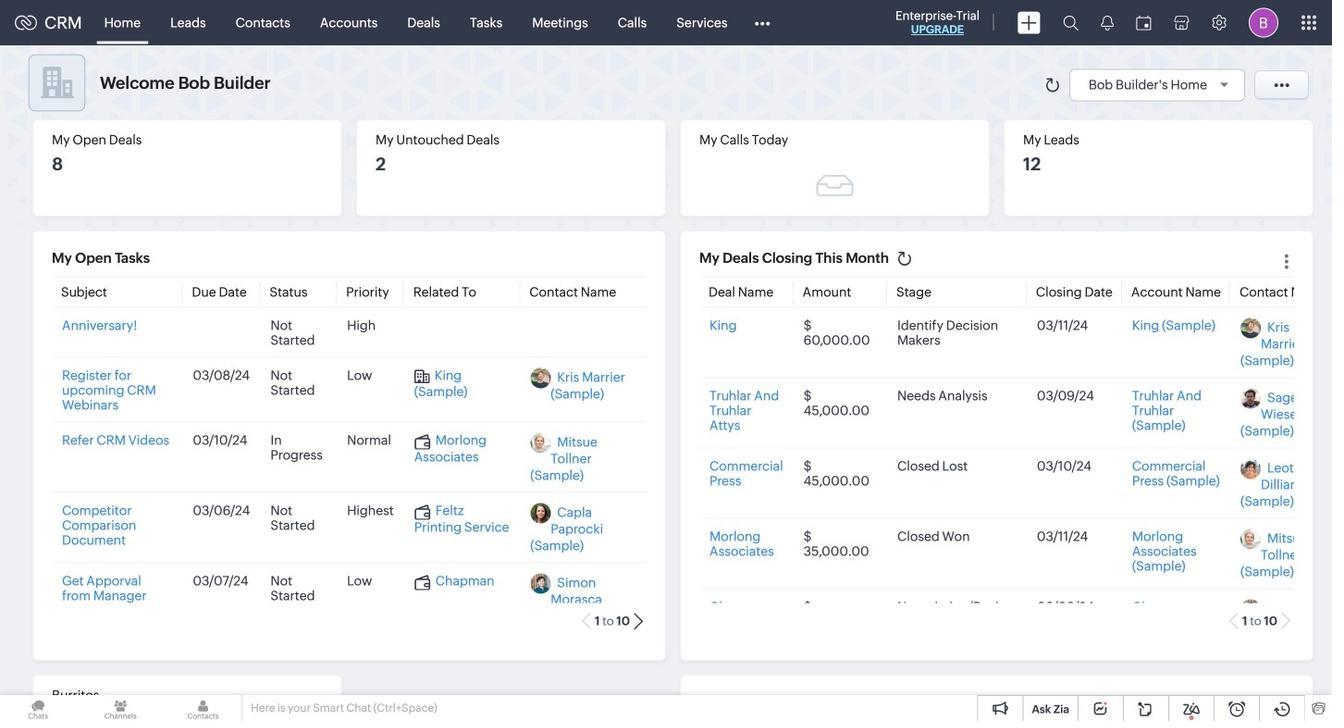 Task type: describe. For each thing, give the bounding box(es) containing it.
search element
[[1052, 0, 1090, 45]]

Other Modules field
[[743, 8, 783, 37]]

contacts image
[[165, 695, 241, 721]]

signals image
[[1102, 15, 1115, 31]]

calendar image
[[1137, 15, 1152, 30]]

profile element
[[1239, 0, 1290, 45]]



Task type: vqa. For each thing, say whether or not it's contained in the screenshot.
template inside "Sales Order Template Sales Orders"
no



Task type: locate. For each thing, give the bounding box(es) containing it.
logo image
[[15, 15, 37, 30]]

profile image
[[1250, 8, 1279, 37]]

create menu element
[[1007, 0, 1052, 45]]

chats image
[[0, 695, 76, 721]]

search image
[[1064, 15, 1079, 31]]

signals element
[[1090, 0, 1126, 45]]

create menu image
[[1018, 12, 1041, 34]]

channels image
[[83, 695, 159, 721]]



